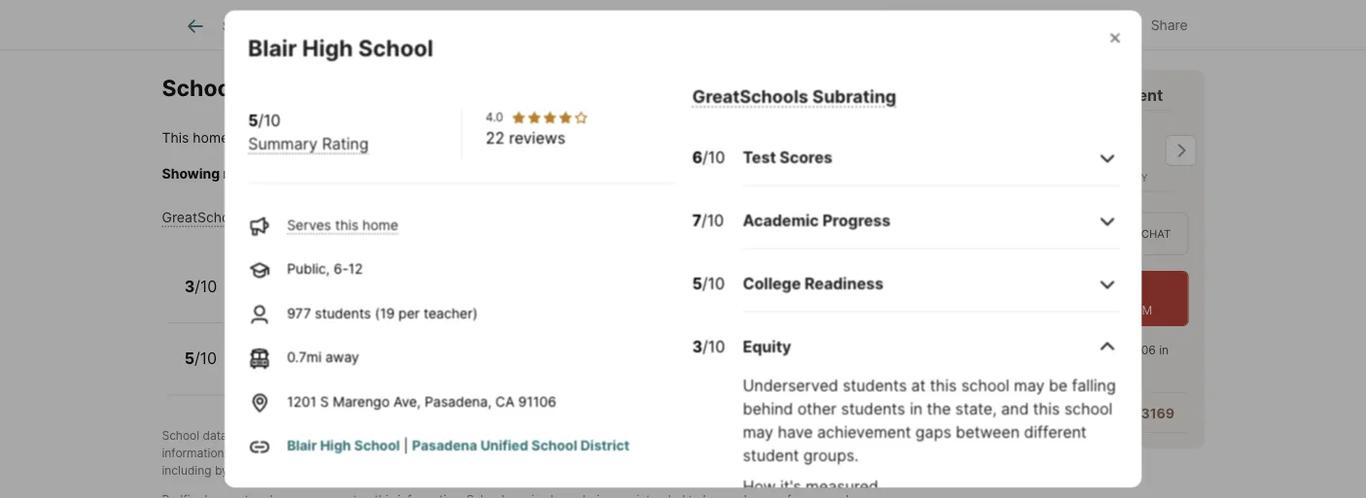 Task type: describe. For each thing, give the bounding box(es) containing it.
showing
[[162, 166, 220, 183]]

last
[[982, 361, 1001, 376]]

home inside blair high school public, 6-12 • serves this home • 0.7mi
[[406, 363, 442, 380]]

serves inside blair high school dialog
[[287, 216, 331, 233]]

agent
[[1119, 86, 1163, 105]]

greatschools down showing
[[162, 210, 248, 226]]

first
[[319, 447, 340, 461]]

equity
[[742, 337, 791, 356]]

check
[[378, 166, 416, 183]]

the inside first step, and conduct their own investigation to determine their desired schools or school districts, including by contacting and visiting the schools themselves.
[[360, 464, 378, 478]]

college readiness
[[742, 274, 883, 293]]

1.3mi
[[450, 291, 482, 307]]

how
[[742, 477, 776, 496]]

91106 inside blair high school dialog
[[518, 393, 556, 410]]

977 students (19 per teacher)
[[287, 305, 477, 321]]

5 /10 inside blair high school dialog
[[692, 274, 724, 293]]

be
[[1049, 376, 1067, 395]]

organization.
[[455, 429, 527, 443]]

none button containing 5
[[1099, 110, 1177, 192]]

academic progress button
[[742, 193, 1119, 249]]

a right ask
[[963, 406, 971, 422]]

mckinley school public, k-8 • serves this home • 1.3mi
[[239, 269, 482, 307]]

, a nonprofit organization. redfin recommends buyers and renters use greatschools information and ratings as a
[[162, 429, 848, 461]]

how it's measured link
[[742, 477, 878, 496]]

tomorrow
[[1035, 304, 1089, 318]]

tour
[[1074, 282, 1105, 301]]

blair for blair high school
[[247, 33, 297, 61]]

6
[[692, 148, 702, 167]]

share
[[1151, 17, 1188, 34]]

serves this home link
[[287, 216, 398, 233]]

1 horizontal spatial by
[[295, 429, 308, 443]]

ratings
[[251, 447, 289, 461]]

scores
[[779, 148, 832, 167]]

measured
[[805, 477, 878, 496]]

school inside blair high school public, 6-12 • serves this home • 0.7mi
[[316, 342, 368, 361]]

greatschools summary rating link
[[162, 210, 358, 226]]

next
[[952, 304, 977, 318]]

this left home.
[[760, 166, 783, 183]]

ca
[[495, 393, 514, 410]]

0.7mi inside blair high school public, 6-12 • serves this home • 0.7mi
[[457, 363, 491, 380]]

7
[[692, 211, 701, 230]]

search link
[[184, 15, 269, 38]]

4.0
[[485, 110, 503, 124]]

underserved
[[742, 376, 838, 395]]

high for blair high school public, 6-12 • serves this home • 0.7mi
[[277, 342, 312, 361]]

• up s
[[319, 363, 326, 380]]

showing nearby schools. please check the school district website to see all schools serving this home.
[[162, 166, 827, 183]]

blair high school dialog
[[224, 10, 1142, 499]]

greatschools summary rating
[[162, 210, 358, 226]]

public, inside blair high school public, 6-12 • serves this home • 0.7mi
[[239, 363, 282, 380]]

behind
[[742, 399, 793, 418]]

investigation
[[501, 447, 571, 461]]

serves inside blair high school public, 6-12 • serves this home • 0.7mi
[[330, 363, 374, 380]]

search
[[222, 18, 269, 34]]

0 vertical spatial schools
[[655, 166, 705, 183]]

9:00
[[1106, 304, 1131, 318]]

tours in 91106
[[1075, 344, 1156, 358]]

in inside underserved students at this school may be falling behind other students in the state, and this school may have achievement gaps between different student groups.
[[909, 399, 922, 418]]

desired
[[677, 447, 718, 461]]

1 horizontal spatial 91106
[[1123, 344, 1156, 358]]

schools
[[162, 75, 250, 102]]

this inside blair high school public, 6-12 • serves this home • 0.7mi
[[378, 363, 402, 380]]

12 inside blair high school public, 6-12 • serves this home • 0.7mi
[[300, 363, 315, 380]]

summary inside 5 /10 summary rating
[[248, 133, 317, 152]]

different
[[1024, 423, 1086, 442]]

public, 6-12
[[287, 260, 363, 277]]

1 horizontal spatial in
[[1110, 344, 1120, 358]]

1 vertical spatial pasadena unified school district link
[[412, 437, 629, 454]]

0.7mi inside blair high school dialog
[[287, 349, 321, 365]]

|
[[403, 437, 408, 454]]

a right with
[[991, 86, 1000, 105]]

this up different
[[1033, 399, 1060, 418]]

progress
[[822, 211, 890, 230]]

achievement
[[817, 423, 911, 442]]

per
[[398, 305, 419, 321]]

the inside underserved students at this school may be falling behind other students in the state, and this school may have achievement gaps between different student groups.
[[926, 399, 951, 418]]

serving
[[709, 166, 756, 183]]

student
[[742, 446, 799, 465]]

summary rating link
[[248, 133, 368, 152]]

this inside mckinley school public, k-8 • serves this home • 1.3mi
[[371, 291, 395, 307]]

Friday button
[[927, 109, 1006, 193]]

public, inside blair high school dialog
[[287, 260, 329, 277]]

is for within
[[233, 130, 243, 147]]

home inside mckinley school public, k-8 • serves this home • 1.3mi
[[398, 291, 434, 307]]

this up ask
[[930, 376, 957, 395]]

with
[[954, 86, 987, 105]]

0 vertical spatial redfin
[[1003, 86, 1053, 105]]

/10 left college at the bottom right of page
[[702, 274, 724, 293]]

districts,
[[821, 447, 868, 461]]

school inside first step, and conduct their own investigation to determine their desired schools or school districts, including by contacting and visiting the schools themselves.
[[781, 447, 817, 461]]

(626) 684-3169 link
[[1067, 406, 1175, 422]]

themselves.
[[427, 464, 493, 478]]

blair high school | pasadena unified school district
[[287, 437, 629, 454]]

2 their from the left
[[648, 447, 673, 461]]

1 vertical spatial summary
[[252, 210, 313, 226]]

home inside blair high school dialog
[[362, 216, 398, 233]]

nearby
[[223, 166, 269, 183]]

ask a question
[[934, 406, 1033, 422]]

use
[[750, 429, 770, 443]]

s
[[320, 393, 328, 410]]

1 their from the left
[[447, 447, 472, 461]]

days
[[1023, 361, 1049, 376]]

1 tab from the left
[[395, 3, 540, 50]]

a right as
[[309, 447, 315, 461]]

provided
[[243, 429, 291, 443]]

pasadena,
[[424, 393, 491, 410]]

/10 left test
[[702, 148, 725, 167]]

other
[[797, 399, 836, 418]]

school down 22
[[445, 166, 487, 183]]

0 horizontal spatial may
[[742, 423, 773, 442]]

falling
[[1072, 376, 1115, 395]]

test scores
[[742, 148, 832, 167]]

rating inside 5 /10 summary rating
[[322, 133, 368, 152]]

this up public, 6-12
[[335, 216, 358, 233]]

2 tab from the left
[[540, 3, 696, 50]]

5 inside the 5 sunday
[[1106, 130, 1129, 173]]

0 vertical spatial unified
[[383, 130, 430, 147]]

renters
[[708, 429, 747, 443]]

between
[[955, 423, 1019, 442]]

equity button
[[742, 320, 1119, 374]]

3 tab from the left
[[696, 3, 792, 50]]

greatschools subrating link
[[692, 85, 896, 106]]

0 horizontal spatial schools
[[381, 464, 423, 478]]

saturday
[[1020, 172, 1073, 184]]

students for 977
[[314, 305, 371, 321]]

next image
[[1165, 135, 1197, 166]]

share button
[[1107, 4, 1204, 44]]

within
[[247, 130, 285, 147]]

blair high school
[[247, 33, 433, 61]]

and down as
[[293, 464, 314, 478]]

to inside first step, and conduct their own investigation to determine their desired schools or school districts, including by contacting and visiting the schools themselves.
[[575, 447, 586, 461]]

5 /10 summary rating
[[248, 110, 368, 152]]

ask a question link
[[934, 406, 1033, 422]]

/10 left mckinley
[[195, 278, 217, 297]]

groups.
[[803, 446, 858, 465]]

1 vertical spatial 5 /10
[[184, 350, 217, 369]]

or
[[767, 447, 778, 461]]

visiting
[[317, 464, 356, 478]]

school data is provided by greatschools
[[162, 429, 385, 443]]

district inside blair high school dialog
[[580, 437, 629, 454]]

blair high school link
[[287, 437, 400, 454]]

0 horizontal spatial district
[[482, 130, 532, 147]]



Task type: vqa. For each thing, say whether or not it's contained in the screenshot.
right the pasadena
yes



Task type: locate. For each thing, give the bounding box(es) containing it.
1 vertical spatial 6-
[[286, 363, 300, 380]]

12 down serves this home link
[[348, 260, 363, 277]]

blair
[[247, 33, 297, 61], [239, 342, 273, 361], [287, 437, 316, 454]]

1 vertical spatial district
[[580, 437, 629, 454]]

as
[[293, 447, 305, 461]]

3 /10 for underserved students at this school may be falling behind other students in the state, and this school may have achievement gaps between different student groups.
[[692, 337, 725, 356]]

serves up marengo
[[330, 363, 374, 380]]

question
[[974, 406, 1033, 422]]

the down "step,"
[[360, 464, 378, 478]]

/10 down serving
[[701, 211, 724, 230]]

0.7mi away
[[287, 349, 359, 365]]

friday
[[935, 172, 970, 184]]

3 inside blair high school dialog
[[692, 337, 702, 356]]

state,
[[955, 399, 996, 418]]

have
[[777, 423, 812, 442]]

greatschools subrating
[[692, 85, 896, 106]]

district down 4.0 on the top
[[482, 130, 532, 147]]

0 horizontal spatial in
[[909, 399, 922, 418]]

5 down 7
[[692, 274, 702, 293]]

including
[[162, 464, 212, 478]]

reviews
[[509, 128, 565, 147]]

all
[[637, 166, 652, 183]]

0 vertical spatial blair
[[247, 33, 297, 61]]

blair inside blair high school public, 6-12 • serves this home • 0.7mi
[[239, 342, 273, 361]]

91106 right ca at the left bottom
[[518, 393, 556, 410]]

school down the 'falling'
[[1064, 399, 1112, 418]]

1 horizontal spatial 5 /10
[[692, 274, 724, 293]]

1 vertical spatial schools
[[721, 447, 763, 461]]

(19
[[374, 305, 394, 321]]

k-
[[286, 291, 299, 307]]

2 vertical spatial students
[[841, 399, 905, 418]]

12 inside blair high school dialog
[[348, 260, 363, 277]]

3 for underserved students at this school may be falling behind other students in the state, and this school may have achievement gaps between different student groups.
[[692, 337, 702, 356]]

is left within
[[233, 130, 243, 147]]

1 vertical spatial 91106
[[518, 393, 556, 410]]

1 vertical spatial tour
[[1052, 227, 1082, 241]]

1 vertical spatial 3 /10
[[692, 337, 725, 356]]

option
[[915, 212, 1039, 256]]

None button
[[1099, 110, 1177, 192]]

high down 977
[[277, 342, 312, 361]]

(626) 684-3169
[[1067, 406, 1175, 422]]

schools
[[655, 166, 705, 183], [721, 447, 763, 461], [381, 464, 423, 478]]

am
[[1134, 304, 1152, 318]]

to down recommends
[[575, 447, 586, 461]]

6 /10
[[692, 148, 725, 167]]

0 vertical spatial summary
[[248, 133, 317, 152]]

in the last 30 days
[[960, 344, 1169, 376]]

1 vertical spatial by
[[215, 464, 228, 478]]

5 up within
[[248, 110, 258, 129]]

and up desired in the bottom of the page
[[684, 429, 705, 443]]

redfin up investigation
[[530, 429, 565, 443]]

6-
[[333, 260, 348, 277], [286, 363, 300, 380]]

home right (19
[[398, 291, 434, 307]]

public, inside mckinley school public, k-8 • serves this home • 1.3mi
[[239, 291, 282, 307]]

• right 8
[[311, 291, 319, 307]]

overview tab
[[291, 3, 395, 50]]

high up visiting
[[320, 437, 351, 454]]

• left 1.3mi
[[438, 291, 446, 307]]

0 vertical spatial at
[[1093, 304, 1103, 318]]

1 horizontal spatial unified
[[480, 437, 528, 454]]

0 vertical spatial pasadena
[[314, 130, 379, 147]]

2 vertical spatial schools
[[381, 464, 423, 478]]

pasadena inside blair high school dialog
[[412, 437, 477, 454]]

and up "between"
[[1001, 399, 1028, 418]]

video
[[1106, 227, 1138, 241]]

may down days
[[1014, 376, 1044, 395]]

rating 4.0 out of 5 element
[[510, 109, 588, 125]]

teacher)
[[423, 305, 477, 321]]

this
[[162, 130, 189, 147]]

1 vertical spatial pasadena
[[412, 437, 477, 454]]

redfin inside ", a nonprofit organization. redfin recommends buyers and renters use greatschools information and ratings as a"
[[530, 429, 565, 443]]

serves up public, 6-12
[[287, 216, 331, 233]]

1 horizontal spatial tour
[[1052, 227, 1082, 241]]

8
[[299, 291, 308, 307]]

marengo
[[332, 393, 389, 410]]

1 vertical spatial blair
[[239, 342, 273, 361]]

7 /10
[[692, 211, 724, 230]]

college readiness button
[[742, 256, 1119, 312]]

0 vertical spatial high
[[302, 33, 353, 61]]

1 horizontal spatial pasadena
[[412, 437, 477, 454]]

0 horizontal spatial by
[[215, 464, 228, 478]]

and down ,
[[374, 447, 395, 461]]

students for underserved
[[842, 376, 906, 395]]

1 vertical spatial students
[[842, 376, 906, 395]]

test scores button
[[742, 130, 1119, 185]]

tab list
[[162, 0, 808, 50]]

schools down 'renters'
[[721, 447, 763, 461]]

1 horizontal spatial may
[[1014, 376, 1044, 395]]

this left per
[[371, 291, 395, 307]]

6- down serves this home link
[[333, 260, 348, 277]]

home up the 1201 s marengo ave, pasadena, ca 91106
[[406, 363, 442, 380]]

pasadena up please
[[314, 130, 379, 147]]

977
[[287, 305, 311, 321]]

at inside schedule tour next available: tomorrow at 9:00 am
[[1093, 304, 1103, 318]]

.
[[532, 130, 535, 147]]

0 vertical spatial may
[[1014, 376, 1044, 395]]

tour for tour with a redfin premier agent
[[915, 86, 950, 105]]

blair for blair high school public, 6-12 • serves this home • 0.7mi
[[239, 342, 273, 361]]

schools right all
[[655, 166, 705, 183]]

schools down conduct
[[381, 464, 423, 478]]

may down behind
[[742, 423, 773, 442]]

91106 down the am on the right bottom of the page
[[1123, 344, 1156, 358]]

1 horizontal spatial at
[[1093, 304, 1103, 318]]

serves
[[287, 216, 331, 233], [323, 291, 367, 307], [330, 363, 374, 380]]

6- inside blair high school dialog
[[333, 260, 348, 277]]

unified inside blair high school dialog
[[480, 437, 528, 454]]

this home is within the pasadena unified school district .
[[162, 130, 535, 147]]

1 vertical spatial public,
[[239, 291, 282, 307]]

overview
[[312, 18, 373, 34]]

0 vertical spatial students
[[314, 305, 371, 321]]

2 vertical spatial blair
[[287, 437, 316, 454]]

school
[[445, 166, 487, 183], [961, 376, 1009, 395], [1064, 399, 1112, 418], [781, 447, 817, 461]]

0.7mi left away
[[287, 349, 321, 365]]

•
[[311, 291, 319, 307], [438, 291, 446, 307], [319, 363, 326, 380], [445, 363, 453, 380]]

blair for blair high school | pasadena unified school district
[[287, 437, 316, 454]]

academic
[[742, 211, 819, 230]]

• up the pasadena,
[[445, 363, 453, 380]]

5 /10 up data
[[184, 350, 217, 369]]

district left buyers at the bottom
[[580, 437, 629, 454]]

3 /10 inside blair high school dialog
[[692, 337, 725, 356]]

in inside the in the last 30 days
[[1159, 344, 1169, 358]]

3169
[[1141, 406, 1175, 422]]

/10 left equity at bottom
[[702, 337, 725, 356]]

0 horizontal spatial 12
[[300, 363, 315, 380]]

at down equity dropdown button
[[911, 376, 925, 395]]

serves down public, 6-12
[[323, 291, 367, 307]]

the right check
[[420, 166, 441, 183]]

0 vertical spatial pasadena unified school district link
[[314, 130, 532, 147]]

the up gaps
[[926, 399, 951, 418]]

blair high school public, 6-12 • serves this home • 0.7mi
[[239, 342, 491, 380]]

1 horizontal spatial their
[[648, 447, 673, 461]]

2 horizontal spatial in
[[1159, 344, 1169, 358]]

the right within
[[289, 130, 310, 147]]

0 horizontal spatial 6-
[[286, 363, 300, 380]]

3 /10 left equity at bottom
[[692, 337, 725, 356]]

1 vertical spatial to
[[575, 447, 586, 461]]

0 horizontal spatial at
[[911, 376, 925, 395]]

0 horizontal spatial to
[[575, 447, 586, 461]]

school inside mckinley school public, k-8 • serves this home • 1.3mi
[[313, 269, 366, 288]]

see
[[611, 166, 634, 183]]

1 vertical spatial at
[[911, 376, 925, 395]]

0 vertical spatial serves
[[287, 216, 331, 233]]

0 vertical spatial public,
[[287, 260, 329, 277]]

0.7mi up the pasadena,
[[457, 363, 491, 380]]

tour inside tour via video chat list box
[[1052, 227, 1082, 241]]

high right search
[[302, 33, 353, 61]]

their up themselves.
[[447, 447, 472, 461]]

Saturday button
[[1013, 110, 1091, 192]]

schools.
[[273, 166, 328, 183]]

tour for tour via video chat
[[1052, 227, 1082, 241]]

1 horizontal spatial redfin
[[1003, 86, 1053, 105]]

0 vertical spatial 6-
[[333, 260, 348, 277]]

public, left '0.7mi away'
[[239, 363, 282, 380]]

rating down please
[[317, 210, 358, 226]]

schedule tour next available: tomorrow at 9:00 am
[[952, 282, 1152, 318]]

1 vertical spatial may
[[742, 423, 773, 442]]

pasadena unified school district link
[[314, 130, 532, 147], [412, 437, 629, 454]]

a right ,
[[392, 429, 399, 443]]

how it's measured
[[742, 477, 878, 496]]

1 horizontal spatial to
[[594, 166, 607, 183]]

/10 inside 5 /10 summary rating
[[258, 110, 280, 129]]

1 vertical spatial high
[[277, 342, 312, 361]]

blair left first
[[287, 437, 316, 454]]

1 horizontal spatial 0.7mi
[[457, 363, 491, 380]]

6- inside blair high school public, 6-12 • serves this home • 0.7mi
[[286, 363, 300, 380]]

1 horizontal spatial 12
[[348, 260, 363, 277]]

1 horizontal spatial 6-
[[333, 260, 348, 277]]

0 horizontal spatial redfin
[[530, 429, 565, 443]]

1 vertical spatial unified
[[480, 437, 528, 454]]

12 up 1201
[[300, 363, 315, 380]]

sunday
[[1106, 172, 1147, 184]]

0 horizontal spatial 5 /10
[[184, 350, 217, 369]]

the left last
[[960, 361, 978, 376]]

tab list containing search
[[162, 0, 808, 50]]

0 vertical spatial 91106
[[1123, 344, 1156, 358]]

high inside blair high school public, 6-12 • serves this home • 0.7mi
[[277, 342, 312, 361]]

and inside underserved students at this school may be falling behind other students in the state, and this school may have achievement gaps between different student groups.
[[1001, 399, 1028, 418]]

0 vertical spatial 5 /10
[[692, 274, 724, 293]]

greatschools inside blair high school dialog
[[692, 85, 808, 106]]

1201 s marengo ave, pasadena, ca 91106
[[287, 393, 556, 410]]

2 vertical spatial public,
[[239, 363, 282, 380]]

by down information at left
[[215, 464, 228, 478]]

high for blair high school | pasadena unified school district
[[320, 437, 351, 454]]

2 vertical spatial serves
[[330, 363, 374, 380]]

1 horizontal spatial district
[[580, 437, 629, 454]]

0 horizontal spatial 3 /10
[[184, 278, 217, 297]]

college
[[742, 274, 801, 293]]

0 horizontal spatial tour
[[915, 86, 950, 105]]

1 vertical spatial is
[[231, 429, 240, 443]]

pasadena up themselves.
[[412, 437, 477, 454]]

public, down mckinley
[[239, 291, 282, 307]]

ask
[[934, 406, 960, 422]]

3 /10 for public, k-8 • serves this home • 1.3mi
[[184, 278, 217, 297]]

unified
[[383, 130, 430, 147], [480, 437, 528, 454]]

school down last
[[961, 376, 1009, 395]]

at inside underserved students at this school may be falling behind other students in the state, and this school may have achievement gaps between different student groups.
[[911, 376, 925, 395]]

in right tours on the right bottom
[[1110, 344, 1120, 358]]

tab
[[395, 3, 540, 50], [540, 3, 696, 50], [696, 3, 792, 50]]

premier
[[1056, 86, 1116, 105]]

5 /10 down 7 /10 on the right of page
[[692, 274, 724, 293]]

0 horizontal spatial 91106
[[518, 393, 556, 410]]

data
[[203, 429, 227, 443]]

determine
[[589, 447, 645, 461]]

1 vertical spatial 3
[[692, 337, 702, 356]]

blair left '0.7mi away'
[[239, 342, 273, 361]]

the inside the in the last 30 days
[[960, 361, 978, 376]]

2 vertical spatial high
[[320, 437, 351, 454]]

684-
[[1108, 406, 1141, 422]]

0 vertical spatial tour
[[915, 86, 950, 105]]

22 reviews
[[485, 128, 565, 147]]

summary down schools.
[[252, 210, 313, 226]]

5 inside 5 /10 summary rating
[[248, 110, 258, 129]]

greatschools up test
[[692, 85, 808, 106]]

by up as
[[295, 429, 308, 443]]

tour via video chat list box
[[915, 212, 1189, 256]]

at left the 9:00 at the right
[[1093, 304, 1103, 318]]

is for provided
[[231, 429, 240, 443]]

1 vertical spatial redfin
[[530, 429, 565, 443]]

22
[[485, 128, 504, 147]]

please
[[332, 166, 374, 183]]

blair left overview
[[247, 33, 297, 61]]

greatschools inside ", a nonprofit organization. redfin recommends buyers and renters use greatschools information and ratings as a"
[[773, 429, 848, 443]]

high for blair high school
[[302, 33, 353, 61]]

5 down "agent"
[[1106, 130, 1129, 173]]

1 horizontal spatial 3 /10
[[692, 337, 725, 356]]

1 horizontal spatial schools
[[655, 166, 705, 183]]

3
[[184, 278, 195, 297], [692, 337, 702, 356]]

public,
[[287, 260, 329, 277], [239, 291, 282, 307], [239, 363, 282, 380]]

at
[[1093, 304, 1103, 318], [911, 376, 925, 395]]

step,
[[344, 447, 371, 461]]

their down buyers at the bottom
[[648, 447, 673, 461]]

/10 up data
[[194, 350, 217, 369]]

greatschools up "step,"
[[311, 429, 385, 443]]

tours
[[1078, 344, 1108, 358]]

0 vertical spatial 12
[[348, 260, 363, 277]]

home right this
[[193, 130, 229, 147]]

underserved students at this school may be falling behind other students in the state, and this school may have achievement gaps between different student groups.
[[742, 376, 1115, 465]]

public, up 8
[[287, 260, 329, 277]]

3 for public, k-8 • serves this home • 1.3mi
[[184, 278, 195, 297]]

by inside first step, and conduct their own investigation to determine their desired schools or school districts, including by contacting and visiting the schools themselves.
[[215, 464, 228, 478]]

1 vertical spatial 12
[[300, 363, 315, 380]]

0 horizontal spatial 0.7mi
[[287, 349, 321, 365]]

tour via video chat
[[1052, 227, 1171, 241]]

3 left mckinley
[[184, 278, 195, 297]]

2 horizontal spatial schools
[[721, 447, 763, 461]]

this up ave,
[[378, 363, 402, 380]]

school
[[358, 33, 433, 61], [434, 130, 479, 147], [313, 269, 366, 288], [316, 342, 368, 361], [162, 429, 199, 443], [354, 437, 400, 454], [531, 437, 577, 454]]

summary up schools.
[[248, 133, 317, 152]]

5 up information at left
[[184, 350, 194, 369]]

in right tours in 91106
[[1159, 344, 1169, 358]]

in up gaps
[[909, 399, 922, 418]]

0 horizontal spatial unified
[[383, 130, 430, 147]]

blair high school element
[[247, 10, 456, 61]]

0 vertical spatial is
[[233, 130, 243, 147]]

/10
[[258, 110, 280, 129], [702, 148, 725, 167], [701, 211, 724, 230], [702, 274, 724, 293], [195, 278, 217, 297], [702, 337, 725, 356], [194, 350, 217, 369]]

to left see
[[594, 166, 607, 183]]

website
[[540, 166, 590, 183]]

rating up please
[[322, 133, 368, 152]]

tour
[[915, 86, 950, 105], [1052, 227, 1082, 241]]

1 vertical spatial serves
[[323, 291, 367, 307]]

serves this home
[[287, 216, 398, 233]]

1 vertical spatial rating
[[317, 210, 358, 226]]

high
[[302, 33, 353, 61], [277, 342, 312, 361], [320, 437, 351, 454]]

tour left via
[[1052, 227, 1082, 241]]

blair inside "blair high school" element
[[247, 33, 297, 61]]

0 vertical spatial by
[[295, 429, 308, 443]]

1 horizontal spatial 3
[[692, 337, 702, 356]]

0 vertical spatial district
[[482, 130, 532, 147]]

and up "contacting" at left bottom
[[228, 447, 248, 461]]

by
[[295, 429, 308, 443], [215, 464, 228, 478]]

serves inside mckinley school public, k-8 • serves this home • 1.3mi
[[323, 291, 367, 307]]

greatschools down other
[[773, 429, 848, 443]]

home down check
[[362, 216, 398, 233]]

is right data
[[231, 429, 240, 443]]

0 vertical spatial 3 /10
[[184, 278, 217, 297]]

91106
[[1123, 344, 1156, 358], [518, 393, 556, 410]]

available:
[[981, 304, 1032, 318]]

ave,
[[393, 393, 420, 410]]

0 horizontal spatial pasadena
[[314, 130, 379, 147]]

0 horizontal spatial 3
[[184, 278, 195, 297]]

6- up 1201
[[286, 363, 300, 380]]

academic progress
[[742, 211, 890, 230]]

0 vertical spatial rating
[[322, 133, 368, 152]]

school down have
[[781, 447, 817, 461]]

0 vertical spatial 3
[[184, 278, 195, 297]]

buyers
[[643, 429, 681, 443]]

via
[[1085, 227, 1102, 241]]

home
[[193, 130, 229, 147], [362, 216, 398, 233], [398, 291, 434, 307], [406, 363, 442, 380]]

0 vertical spatial to
[[594, 166, 607, 183]]

redfin right with
[[1003, 86, 1053, 105]]

and
[[1001, 399, 1028, 418], [684, 429, 705, 443], [228, 447, 248, 461], [374, 447, 395, 461], [293, 464, 314, 478]]

tour left with
[[915, 86, 950, 105]]

0 horizontal spatial their
[[447, 447, 472, 461]]

3 left equity at bottom
[[692, 337, 702, 356]]

tour with a redfin premier agent
[[915, 86, 1163, 105]]



